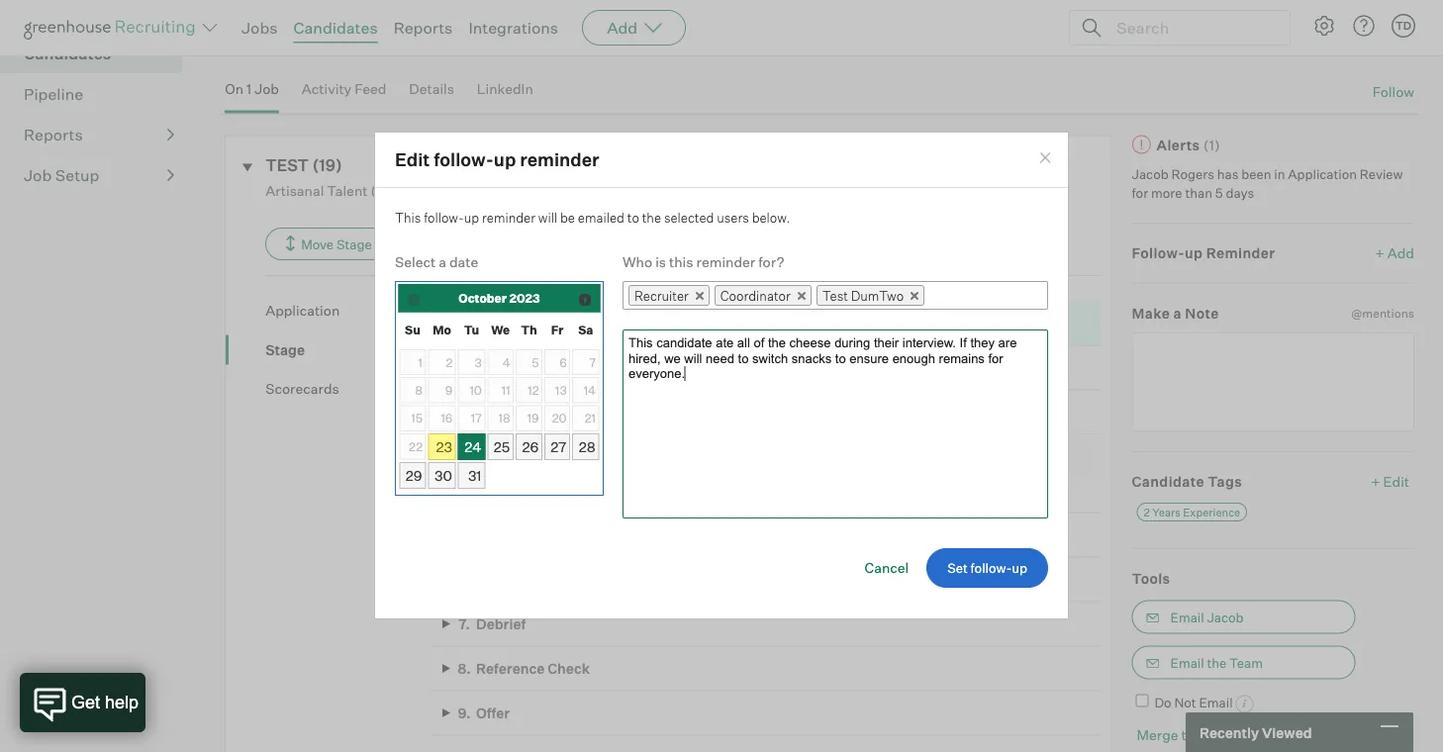 Task type: vqa. For each thing, say whether or not it's contained in the screenshot.
bottommost the Custom
no



Task type: describe. For each thing, give the bounding box(es) containing it.
sa
[[578, 323, 593, 338]]

reminder for who is this reminder for?
[[697, 253, 756, 271]]

25
[[494, 439, 510, 456]]

mo
[[433, 323, 451, 338]]

cancel link
[[865, 560, 909, 577]]

11
[[502, 383, 510, 398]]

1 vertical spatial job
[[24, 166, 52, 186]]

follow-
[[1132, 245, 1185, 262]]

tank
[[533, 360, 566, 377]]

(gmt-
[[555, 15, 599, 33]]

details
[[409, 81, 454, 98]]

artisanal
[[266, 182, 324, 200]]

follow
[[1373, 84, 1415, 101]]

recently viewed
[[1200, 724, 1312, 741]]

(current
[[609, 315, 666, 332]]

5 inside edit follow-up reminder dialog
[[532, 355, 539, 370]]

30
[[435, 467, 452, 485]]

who
[[623, 253, 653, 271]]

add for add
[[607, 18, 638, 38]]

1 vertical spatial home
[[497, 488, 536, 505]]

2 sep from the left
[[893, 315, 919, 332]]

0 horizontal spatial reports
[[24, 125, 83, 145]]

make
[[1132, 305, 1170, 322]]

23
[[436, 439, 452, 456]]

add for add a headline
[[225, 39, 252, 57]]

+ for + add
[[1376, 245, 1385, 262]]

2 horizontal spatial add
[[1388, 245, 1415, 262]]

candidate tags
[[1132, 474, 1243, 491]]

Add a note... text field
[[623, 330, 1049, 519]]

555-555-5555
[[433, 15, 531, 33]]

up for edit
[[494, 149, 516, 171]]

experience
[[1183, 506, 1241, 519]]

candidates link for jobs link
[[294, 18, 378, 38]]

application link
[[266, 302, 433, 321]]

5555
[[497, 15, 531, 33]]

dummy)
[[408, 182, 464, 200]]

candidate
[[1132, 474, 1205, 491]]

0 horizontal spatial stage
[[266, 342, 305, 359]]

(us
[[738, 15, 763, 33]]

check
[[548, 661, 590, 678]]

application inside "link"
[[266, 303, 340, 320]]

2 years experience
[[1144, 506, 1241, 519]]

feed
[[355, 81, 387, 98]]

(gmt-05:00) central time (us & canada)
[[555, 15, 835, 33]]

test (19)
[[266, 156, 342, 176]]

&
[[766, 15, 776, 33]]

rogersjacob798@gmail.com
[[225, 15, 409, 33]]

not
[[1175, 695, 1197, 711]]

2 for 2
[[446, 355, 453, 370]]

16
[[441, 411, 453, 426]]

su
[[405, 323, 421, 338]]

select
[[395, 253, 436, 271]]

select a date
[[395, 253, 478, 271]]

+ add link
[[1376, 244, 1415, 263]]

30 link
[[428, 463, 456, 490]]

1 horizontal spatial reports
[[394, 18, 453, 38]]

22
[[409, 440, 423, 455]]

1 sep from the left
[[800, 315, 826, 332]]

pipeline link
[[24, 83, 174, 107]]

linkedin
[[477, 81, 533, 98]]

on 1 job
[[225, 81, 279, 98]]

applied
[[727, 315, 778, 332]]

this
[[395, 210, 421, 226]]

0 vertical spatial home
[[512, 449, 552, 466]]

move stage button
[[266, 228, 393, 261]]

email the team
[[1171, 656, 1263, 671]]

7. debrief
[[459, 616, 526, 634]]

on
[[781, 315, 797, 332]]

7.
[[459, 616, 470, 634]]

th
[[521, 323, 537, 338]]

8. reference check
[[458, 661, 590, 678]]

12
[[528, 383, 539, 398]]

greenhouse recruiting image
[[24, 16, 202, 40]]

1 horizontal spatial application
[[476, 315, 554, 332]]

2 vertical spatial email
[[1199, 695, 1233, 711]]

td button
[[1388, 10, 1420, 42]]

2 vertical spatial test
[[539, 488, 567, 505]]

the inside button
[[1207, 656, 1227, 671]]

jacob inside button
[[1207, 610, 1244, 626]]

7
[[589, 355, 596, 370]]

1 vertical spatial edit
[[1384, 474, 1410, 491]]

applied on  sep 18, 2023 | sep 18, 2023
[[727, 315, 976, 332]]

activity feed
[[302, 81, 387, 98]]

1 horizontal spatial this
[[1182, 727, 1206, 744]]

31 link
[[458, 463, 485, 490]]

2 for 2 years experience
[[1144, 506, 1150, 519]]

dumtwo
[[851, 288, 904, 304]]

candidate
[[1209, 727, 1274, 744]]

tools
[[1132, 571, 1171, 588]]

26
[[522, 439, 539, 456]]

on 1 job link
[[225, 81, 279, 110]]

|
[[886, 315, 890, 332]]

recently
[[1200, 724, 1259, 741]]

this inside edit follow-up reminder dialog
[[669, 253, 694, 271]]

13
[[556, 383, 567, 398]]

this follow-up reminder will be emailed to the selected users below.
[[395, 210, 790, 226]]

td
[[1396, 19, 1412, 32]]

@mentions link
[[1352, 304, 1415, 323]]

review inside jacob rogers has been in application review for more than 5 days
[[1360, 166, 1403, 182]]

0 vertical spatial take
[[476, 449, 509, 466]]

8.
[[458, 661, 471, 678]]

29 link
[[399, 463, 426, 490]]

move
[[301, 237, 334, 253]]

(1)
[[1204, 137, 1221, 154]]

talent
[[327, 182, 368, 200]]

merge this candidate link
[[1137, 727, 1274, 744]]

tu
[[464, 323, 479, 338]]

3.
[[458, 404, 471, 422]]

integrations
[[469, 18, 559, 38]]

cancel
[[865, 560, 909, 577]]

sourcing link
[[24, 2, 174, 25]]



Task type: locate. For each thing, give the bounding box(es) containing it.
on
[[225, 81, 244, 98]]

email right not
[[1199, 695, 1233, 711]]

reminder up be
[[520, 149, 600, 171]]

email jacob button
[[1132, 601, 1356, 635]]

18, right |
[[922, 315, 939, 332]]

2 left 2.
[[446, 355, 453, 370]]

application right in
[[1288, 166, 1357, 182]]

0 vertical spatial edit
[[395, 149, 430, 171]]

the right to at the top left of the page
[[642, 210, 661, 226]]

1 vertical spatial candidates
[[24, 44, 111, 64]]

job left setup
[[24, 166, 52, 186]]

follow- up "dummy)"
[[434, 149, 494, 171]]

1 horizontal spatial 2
[[1144, 506, 1150, 519]]

0 horizontal spatial candidates link
[[24, 42, 174, 66]]

1 vertical spatial stage
[[266, 342, 305, 359]]

1 vertical spatial this
[[1182, 727, 1206, 744]]

team
[[1230, 656, 1263, 671]]

the inside edit follow-up reminder dialog
[[642, 210, 661, 226]]

18, down test dumtwo
[[829, 315, 846, 332]]

follow- for this
[[424, 210, 464, 226]]

td button
[[1392, 14, 1416, 38]]

0 vertical spatial 5
[[1216, 186, 1223, 202]]

add a headline
[[225, 39, 321, 57]]

(19)
[[312, 156, 342, 176]]

sourcing
[[24, 4, 91, 23]]

0 vertical spatial up
[[494, 149, 516, 171]]

reports
[[394, 18, 453, 38], [24, 125, 83, 145]]

1 horizontal spatial sep
[[893, 315, 919, 332]]

2023 inside edit follow-up reminder dialog
[[509, 291, 540, 306]]

add up @mentions
[[1388, 245, 1415, 262]]

1 horizontal spatial add
[[607, 18, 638, 38]]

up up date
[[464, 210, 479, 226]]

0 horizontal spatial 1
[[247, 81, 252, 98]]

take
[[476, 449, 509, 466], [462, 488, 494, 505]]

1 horizontal spatial candidates
[[294, 18, 378, 38]]

review up + add link
[[1360, 166, 1403, 182]]

2 horizontal spatial up
[[1185, 245, 1203, 262]]

0 horizontal spatial 5
[[532, 355, 539, 370]]

stage)
[[669, 315, 715, 332]]

job setup
[[24, 166, 99, 186]]

edit follow-up reminder dialog
[[374, 132, 1069, 620]]

configure image
[[1313, 14, 1337, 38]]

0 horizontal spatial reports link
[[24, 123, 174, 147]]

555- left integrations link
[[433, 15, 465, 33]]

up left reminder
[[1185, 245, 1203, 262]]

1 horizontal spatial reports link
[[394, 18, 453, 38]]

jacob up email the team
[[1207, 610, 1244, 626]]

rogersjacob798@gmail.com link
[[225, 15, 409, 33]]

test up applied on  sep 18, 2023 | sep 18, 2023
[[823, 288, 848, 304]]

0 horizontal spatial review
[[557, 315, 606, 332]]

preliminary
[[476, 404, 555, 422]]

1 vertical spatial email
[[1171, 656, 1205, 671]]

integrations link
[[469, 18, 559, 38]]

1 right the on
[[247, 81, 252, 98]]

merge
[[1137, 727, 1179, 744]]

0 vertical spatial candidates
[[294, 18, 378, 38]]

1 vertical spatial 2
[[1144, 506, 1150, 519]]

reminder for this follow-up reminder will be emailed to the selected users below.
[[482, 210, 536, 226]]

none submit inside edit follow-up reminder dialog
[[927, 549, 1049, 588]]

0 vertical spatial add
[[607, 18, 638, 38]]

is
[[656, 253, 666, 271]]

reports up details
[[394, 18, 453, 38]]

1 horizontal spatial the
[[1207, 656, 1227, 671]]

0 horizontal spatial candidates
[[24, 44, 111, 64]]

31
[[468, 467, 482, 485]]

1 vertical spatial 1
[[418, 355, 423, 370]]

merge this candidate
[[1137, 727, 1274, 744]]

stage right move
[[337, 237, 372, 253]]

1 vertical spatial follow-
[[424, 210, 464, 226]]

be
[[560, 210, 575, 226]]

candidates up headline
[[294, 18, 378, 38]]

2 vertical spatial add
[[1388, 245, 1415, 262]]

application up stage link
[[266, 303, 340, 320]]

1 horizontal spatial up
[[494, 149, 516, 171]]

2 years experience link
[[1137, 504, 1248, 522]]

0 vertical spatial reports
[[394, 18, 453, 38]]

1.
[[459, 315, 469, 332]]

stage link
[[266, 341, 433, 360]]

reference
[[476, 661, 545, 678]]

2 horizontal spatial 2023
[[943, 315, 976, 332]]

up
[[494, 149, 516, 171], [464, 210, 479, 226], [1185, 245, 1203, 262]]

do
[[1155, 695, 1172, 711]]

review up 7
[[557, 315, 606, 332]]

1 vertical spatial up
[[464, 210, 479, 226]]

canada)
[[779, 15, 835, 33]]

+ edit
[[1372, 474, 1410, 491]]

2 inside edit follow-up reminder dialog
[[446, 355, 453, 370]]

reminder down the users
[[697, 253, 756, 271]]

central
[[649, 15, 697, 33]]

1 vertical spatial 5
[[532, 355, 539, 370]]

0 horizontal spatial job
[[24, 166, 52, 186]]

18
[[499, 411, 510, 426]]

1 horizontal spatial 1
[[418, 355, 423, 370]]

candidates link for the sourcing link
[[24, 42, 174, 66]]

edit inside dialog
[[395, 149, 430, 171]]

to
[[627, 210, 639, 226]]

test down 27 link at the left
[[539, 488, 567, 505]]

1 horizontal spatial jacob
[[1207, 610, 1244, 626]]

1 vertical spatial review
[[557, 315, 606, 332]]

follow- for edit
[[434, 149, 494, 171]]

than
[[1186, 186, 1213, 202]]

Do Not Email checkbox
[[1136, 695, 1149, 708]]

recruiter
[[635, 288, 689, 304]]

candidates
[[294, 18, 378, 38], [24, 44, 111, 64]]

9.
[[458, 705, 471, 723]]

take down 31
[[462, 488, 494, 505]]

email up email the team
[[1171, 610, 1205, 626]]

email for email the team
[[1171, 656, 1205, 671]]

has
[[1218, 166, 1239, 182]]

10
[[470, 383, 482, 398]]

add inside popup button
[[607, 18, 638, 38]]

1. application review (current stage)
[[459, 315, 715, 332]]

reminder
[[1207, 245, 1276, 262]]

0 vertical spatial the
[[642, 210, 661, 226]]

0 horizontal spatial up
[[464, 210, 479, 226]]

1 vertical spatial candidates link
[[24, 42, 174, 66]]

0 vertical spatial follow-
[[434, 149, 494, 171]]

6
[[560, 355, 567, 370]]

2 vertical spatial reminder
[[697, 253, 756, 271]]

1 vertical spatial take
[[462, 488, 494, 505]]

activity feed link
[[302, 81, 387, 110]]

test
[[823, 288, 848, 304], [555, 449, 584, 466], [539, 488, 567, 505]]

2 vertical spatial up
[[1185, 245, 1203, 262]]

date
[[449, 253, 478, 271]]

0 vertical spatial reports link
[[394, 18, 453, 38]]

1 vertical spatial a
[[439, 253, 446, 271]]

test
[[266, 156, 309, 176]]

october
[[459, 291, 507, 306]]

1 horizontal spatial edit
[[1384, 474, 1410, 491]]

reports link
[[394, 18, 453, 38], [24, 123, 174, 147]]

take home test
[[462, 488, 567, 505]]

0 horizontal spatial a
[[255, 39, 262, 57]]

test down 20 at the bottom left
[[555, 449, 584, 466]]

0 vertical spatial +
[[1376, 245, 1385, 262]]

5 left 6 at left top
[[532, 355, 539, 370]]

email for email jacob
[[1171, 610, 1205, 626]]

0 vertical spatial 1
[[247, 81, 252, 98]]

1 vertical spatial reports
[[24, 125, 83, 145]]

the
[[642, 210, 661, 226], [1207, 656, 1227, 671]]

time
[[700, 15, 735, 33]]

28 link
[[572, 434, 599, 461]]

alerts
[[1157, 137, 1200, 154]]

add right (gmt-
[[607, 18, 638, 38]]

candidates link
[[294, 18, 378, 38], [24, 42, 174, 66]]

0 vertical spatial candidates link
[[294, 18, 378, 38]]

1 vertical spatial reports link
[[24, 123, 174, 147]]

reminder left will
[[482, 210, 536, 226]]

selected
[[664, 210, 714, 226]]

None submit
[[927, 549, 1049, 588]]

0 horizontal spatial 2023
[[509, 291, 540, 306]]

a down jobs
[[255, 39, 262, 57]]

1 vertical spatial reminder
[[482, 210, 536, 226]]

0 vertical spatial review
[[1360, 166, 1403, 182]]

more
[[1151, 186, 1183, 202]]

15
[[411, 411, 423, 426]]

2 555- from the left
[[465, 15, 497, 33]]

2 left years
[[1144, 506, 1150, 519]]

add down jobs link
[[225, 39, 252, 57]]

2023
[[509, 291, 540, 306], [849, 315, 883, 332], [943, 315, 976, 332]]

october 2023
[[459, 291, 540, 306]]

this down do not email on the right bottom of page
[[1182, 727, 1206, 744]]

stage inside button
[[337, 237, 372, 253]]

1 vertical spatial add
[[225, 39, 252, 57]]

1 vertical spatial test
[[555, 449, 584, 466]]

follow-up reminder
[[1132, 245, 1276, 262]]

for
[[1132, 186, 1149, 202]]

linkedin link
[[477, 81, 533, 110]]

reports link up details
[[394, 18, 453, 38]]

fr
[[551, 323, 564, 338]]

4
[[503, 355, 510, 370]]

1 555- from the left
[[433, 15, 465, 33]]

a for select
[[439, 253, 446, 271]]

2023 right |
[[943, 315, 976, 332]]

4. take home test
[[458, 449, 584, 466]]

0 horizontal spatial this
[[669, 253, 694, 271]]

28
[[579, 439, 596, 456]]

Search text field
[[1112, 13, 1272, 42]]

26 link
[[516, 434, 543, 461]]

0 vertical spatial job
[[255, 81, 279, 98]]

1 18, from the left
[[829, 315, 846, 332]]

5 inside jacob rogers has been in application review for more than 5 days
[[1216, 186, 1223, 202]]

candidates link down greenhouse recruiting image
[[24, 42, 174, 66]]

follow- down "dummy)"
[[424, 210, 464, 226]]

1 horizontal spatial 2023
[[849, 315, 883, 332]]

0 horizontal spatial 18,
[[829, 315, 846, 332]]

candidates link up headline
[[294, 18, 378, 38]]

email inside button
[[1171, 656, 1205, 671]]

2
[[446, 355, 453, 370], [1144, 506, 1150, 519]]

a for make
[[1174, 305, 1182, 322]]

1 horizontal spatial 5
[[1216, 186, 1223, 202]]

2 horizontal spatial application
[[1288, 166, 1357, 182]]

0 horizontal spatial the
[[642, 210, 661, 226]]

test inside edit follow-up reminder dialog
[[823, 288, 848, 304]]

1 vertical spatial the
[[1207, 656, 1227, 671]]

1 horizontal spatial a
[[439, 253, 446, 271]]

1 horizontal spatial job
[[255, 81, 279, 98]]

1 horizontal spatial stage
[[337, 237, 372, 253]]

0 vertical spatial a
[[255, 39, 262, 57]]

email inside button
[[1171, 610, 1205, 626]]

2023 up th on the left top of the page
[[509, 291, 540, 306]]

555- up 'linkedin'
[[465, 15, 497, 33]]

0 horizontal spatial add
[[225, 39, 252, 57]]

1 inside edit follow-up reminder dialog
[[418, 355, 423, 370]]

0 vertical spatial jacob
[[1132, 166, 1169, 182]]

test dumtwo
[[823, 288, 904, 304]]

take up 31
[[476, 449, 509, 466]]

5 right than
[[1216, 186, 1223, 202]]

this right 'is'
[[669, 253, 694, 271]]

2 18, from the left
[[922, 315, 939, 332]]

1 up 8
[[418, 355, 423, 370]]

a left date
[[439, 253, 446, 271]]

email the team button
[[1132, 647, 1356, 680]]

0 vertical spatial 2
[[446, 355, 453, 370]]

0 vertical spatial test
[[823, 288, 848, 304]]

stage up scorecards
[[266, 342, 305, 359]]

0 horizontal spatial application
[[266, 303, 340, 320]]

2 vertical spatial a
[[1174, 305, 1182, 322]]

2023 left |
[[849, 315, 883, 332]]

jacob inside jacob rogers has been in application review for more than 5 days
[[1132, 166, 1169, 182]]

reports link up job setup link
[[24, 123, 174, 147]]

0 vertical spatial this
[[669, 253, 694, 271]]

0 vertical spatial reminder
[[520, 149, 600, 171]]

application inside jacob rogers has been in application review for more than 5 days
[[1288, 166, 1357, 182]]

reports down pipeline
[[24, 125, 83, 145]]

a inside edit follow-up reminder dialog
[[439, 253, 446, 271]]

edit follow-up reminder
[[395, 149, 600, 171]]

stage
[[337, 237, 372, 253], [266, 342, 305, 359]]

0 horizontal spatial sep
[[800, 315, 826, 332]]

sep right |
[[893, 315, 919, 332]]

29
[[406, 467, 422, 485]]

sep right the on
[[800, 315, 826, 332]]

sep
[[800, 315, 826, 332], [893, 315, 919, 332]]

activity
[[302, 81, 352, 98]]

0 horizontal spatial jacob
[[1132, 166, 1169, 182]]

1 horizontal spatial candidates link
[[294, 18, 378, 38]]

viewed
[[1262, 724, 1312, 741]]

a left note
[[1174, 305, 1182, 322]]

will
[[538, 210, 558, 226]]

for?
[[759, 253, 785, 271]]

0 horizontal spatial 2
[[446, 355, 453, 370]]

3
[[475, 355, 482, 370]]

None text field
[[925, 283, 950, 308], [1132, 333, 1415, 432], [925, 283, 950, 308], [1132, 333, 1415, 432]]

0 vertical spatial email
[[1171, 610, 1205, 626]]

email up not
[[1171, 656, 1205, 671]]

application down october 2023
[[476, 315, 554, 332]]

rogers
[[1172, 166, 1215, 182]]

up down the linkedin link
[[494, 149, 516, 171]]

candidates down sourcing
[[24, 44, 111, 64]]

up for this
[[464, 210, 479, 226]]

the left team
[[1207, 656, 1227, 671]]

this
[[669, 253, 694, 271], [1182, 727, 1206, 744]]

25 link
[[487, 434, 514, 461]]

jacob up for at the right
[[1132, 166, 1169, 182]]

a for add
[[255, 39, 262, 57]]

1 horizontal spatial 18,
[[922, 315, 939, 332]]

2 horizontal spatial a
[[1174, 305, 1182, 322]]

1 horizontal spatial review
[[1360, 166, 1403, 182]]

+ for + edit
[[1372, 474, 1381, 491]]

job right the on
[[255, 81, 279, 98]]

1 vertical spatial +
[[1372, 474, 1381, 491]]

24
[[465, 439, 482, 456]]

reminder for edit follow-up reminder
[[520, 149, 600, 171]]

close image
[[1038, 151, 1054, 167]]

0 horizontal spatial edit
[[395, 149, 430, 171]]

0 vertical spatial stage
[[337, 237, 372, 253]]



